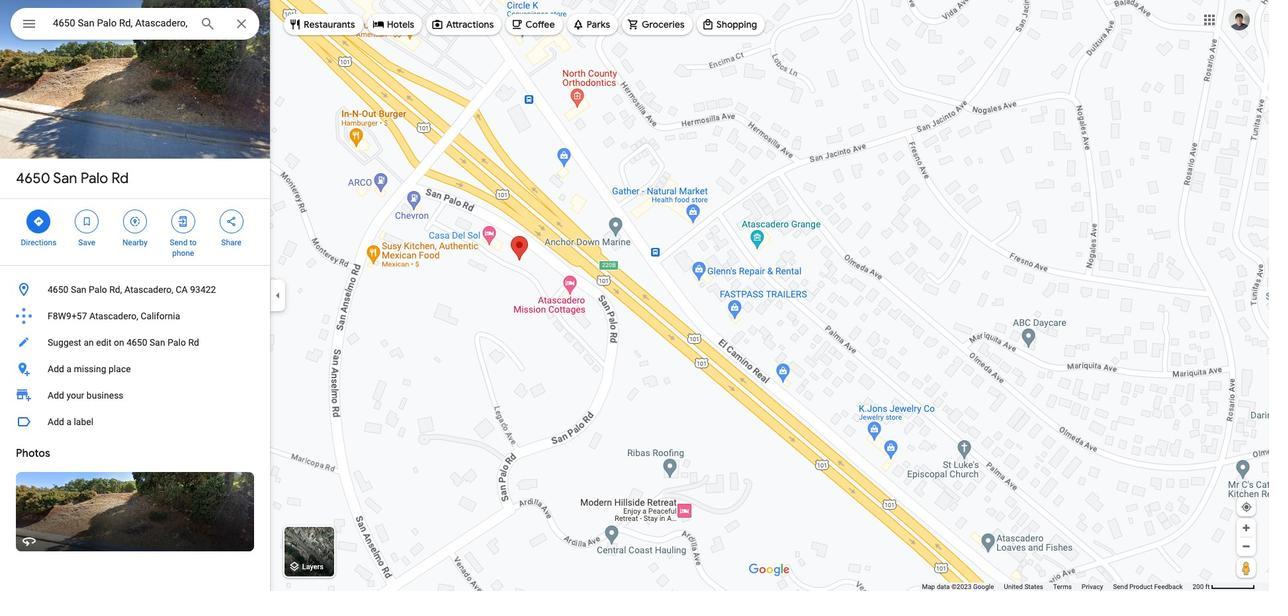 Task type: describe. For each thing, give the bounding box(es) containing it.
share
[[221, 238, 241, 247]]

add a label button
[[0, 409, 270, 435]]

privacy
[[1082, 584, 1103, 591]]


[[129, 214, 141, 229]]

product
[[1130, 584, 1153, 591]]

add your business
[[48, 390, 123, 401]]

add a missing place
[[48, 364, 131, 375]]

add for add your business
[[48, 390, 64, 401]]

palo inside "button"
[[168, 337, 186, 348]]

shopping
[[716, 19, 757, 30]]

send for send product feedback
[[1113, 584, 1128, 591]]


[[225, 214, 237, 229]]

200
[[1193, 584, 1204, 591]]

san for rd
[[53, 169, 77, 188]]

93422
[[190, 285, 216, 295]]

palo for rd
[[81, 169, 108, 188]]

attractions button
[[426, 9, 502, 40]]

rd inside "button"
[[188, 337, 199, 348]]

feedback
[[1154, 584, 1183, 591]]

photos
[[16, 447, 50, 461]]

google maps element
[[0, 0, 1269, 592]]

terms
[[1053, 584, 1072, 591]]

footer inside google maps element
[[922, 583, 1193, 592]]

privacy button
[[1082, 583, 1103, 592]]

ca
[[176, 285, 188, 295]]

hotels button
[[367, 9, 422, 40]]

groceries button
[[622, 9, 693, 40]]

add for add a missing place
[[48, 364, 64, 375]]

zoom in image
[[1241, 523, 1251, 533]]

directions
[[21, 238, 56, 247]]

200 ft
[[1193, 584, 1210, 591]]

coffee button
[[506, 9, 563, 40]]

4650 san palo rd main content
[[0, 0, 270, 592]]

on
[[114, 337, 124, 348]]

united
[[1004, 584, 1023, 591]]

show your location image
[[1241, 502, 1253, 514]]

 search field
[[11, 8, 259, 42]]

add your business link
[[0, 382, 270, 409]]

suggest
[[48, 337, 81, 348]]

google
[[973, 584, 994, 591]]

place
[[109, 364, 131, 375]]

edit
[[96, 337, 112, 348]]

suggest an edit on 4650 san palo rd
[[48, 337, 199, 348]]

an
[[84, 337, 94, 348]]

send to phone
[[170, 238, 197, 258]]

4650 san palo rd, atascadero, ca 93422
[[48, 285, 216, 295]]

atascadero, inside f8w9+57 atascadero, california button
[[89, 311, 138, 322]]

zoom out image
[[1241, 542, 1251, 552]]

google account: nolan park  
(nolan.park@adept.ai) image
[[1229, 9, 1250, 30]]

restaurants button
[[284, 9, 363, 40]]

ft
[[1206, 584, 1210, 591]]

data
[[937, 584, 950, 591]]

san for rd,
[[71, 285, 86, 295]]

map
[[922, 584, 935, 591]]

to
[[190, 238, 197, 247]]

atascadero, inside 4650 san palo rd, atascadero, ca 93422 button
[[124, 285, 173, 295]]

suggest an edit on 4650 san palo rd button
[[0, 330, 270, 356]]

©2023
[[952, 584, 972, 591]]



Task type: vqa. For each thing, say whether or not it's contained in the screenshot.
rd to the top
yes



Task type: locate. For each thing, give the bounding box(es) containing it.
2 a from the top
[[66, 417, 71, 427]]

phone
[[172, 249, 194, 258]]

send left product
[[1113, 584, 1128, 591]]

send
[[170, 238, 188, 247], [1113, 584, 1128, 591]]

a for label
[[66, 417, 71, 427]]

add a missing place button
[[0, 356, 270, 382]]

send product feedback
[[1113, 584, 1183, 591]]

palo down california at the left of the page
[[168, 337, 186, 348]]

4650 inside "button"
[[126, 337, 147, 348]]

4650 up 
[[16, 169, 50, 188]]

1 horizontal spatial send
[[1113, 584, 1128, 591]]

2 vertical spatial palo
[[168, 337, 186, 348]]

a
[[66, 364, 71, 375], [66, 417, 71, 427]]

missing
[[74, 364, 106, 375]]

footer
[[922, 583, 1193, 592]]

add left your
[[48, 390, 64, 401]]

f8w9+57 atascadero, california button
[[0, 303, 270, 330]]

hotels
[[387, 19, 414, 30]]

states
[[1025, 584, 1043, 591]]

1 vertical spatial send
[[1113, 584, 1128, 591]]

rd up the actions for 4650 san palo rd region
[[111, 169, 129, 188]]

4650 San Palo Rd, Atascadero, CA 93422 field
[[11, 8, 259, 40]]

0 vertical spatial rd
[[111, 169, 129, 188]]

add a label
[[48, 417, 93, 427]]

rd down '93422' on the left of page
[[188, 337, 199, 348]]

san
[[53, 169, 77, 188], [71, 285, 86, 295], [150, 337, 165, 348]]

1 vertical spatial atascadero,
[[89, 311, 138, 322]]

a left "label"
[[66, 417, 71, 427]]

1 vertical spatial 4650
[[48, 285, 68, 295]]

add left "label"
[[48, 417, 64, 427]]

 button
[[11, 8, 48, 42]]

0 vertical spatial add
[[48, 364, 64, 375]]

actions for 4650 san palo rd region
[[0, 199, 270, 265]]

add down suggest
[[48, 364, 64, 375]]

collapse side panel image
[[271, 289, 285, 303]]

add inside add your business link
[[48, 390, 64, 401]]

2 vertical spatial san
[[150, 337, 165, 348]]

1 add from the top
[[48, 364, 64, 375]]

200 ft button
[[1193, 584, 1255, 591]]

parks
[[587, 19, 610, 30]]

save
[[78, 238, 95, 247]]

atascadero,
[[124, 285, 173, 295], [89, 311, 138, 322]]

layers
[[302, 563, 324, 572]]

4650
[[16, 169, 50, 188], [48, 285, 68, 295], [126, 337, 147, 348]]


[[21, 15, 37, 33]]

0 vertical spatial 4650
[[16, 169, 50, 188]]

palo inside button
[[89, 285, 107, 295]]

None field
[[53, 15, 189, 31]]

palo
[[81, 169, 108, 188], [89, 285, 107, 295], [168, 337, 186, 348]]

0 horizontal spatial send
[[170, 238, 188, 247]]

label
[[74, 417, 93, 427]]

send inside button
[[1113, 584, 1128, 591]]

terms button
[[1053, 583, 1072, 592]]

2 vertical spatial add
[[48, 417, 64, 427]]

add for add a label
[[48, 417, 64, 427]]

1 vertical spatial a
[[66, 417, 71, 427]]

united states button
[[1004, 583, 1043, 592]]

0 vertical spatial palo
[[81, 169, 108, 188]]

groceries
[[642, 19, 685, 30]]

f8w9+57 atascadero, california
[[48, 311, 180, 322]]

attractions
[[446, 19, 494, 30]]

add inside add a label 'button'
[[48, 417, 64, 427]]

footer containing map data ©2023 google
[[922, 583, 1193, 592]]

send up phone
[[170, 238, 188, 247]]

atascadero, down rd,
[[89, 311, 138, 322]]

add
[[48, 364, 64, 375], [48, 390, 64, 401], [48, 417, 64, 427]]


[[33, 214, 45, 229]]

map data ©2023 google
[[922, 584, 994, 591]]

parks button
[[567, 9, 618, 40]]

1 horizontal spatial rd
[[188, 337, 199, 348]]

1 vertical spatial rd
[[188, 337, 199, 348]]

california
[[141, 311, 180, 322]]

a for missing
[[66, 364, 71, 375]]

your
[[66, 390, 84, 401]]

4650 right on
[[126, 337, 147, 348]]

3 add from the top
[[48, 417, 64, 427]]

united states
[[1004, 584, 1043, 591]]

4650 up the f8w9+57
[[48, 285, 68, 295]]

palo up 
[[81, 169, 108, 188]]

0 horizontal spatial rd
[[111, 169, 129, 188]]

4650 inside button
[[48, 285, 68, 295]]

0 vertical spatial san
[[53, 169, 77, 188]]

san inside suggest an edit on 4650 san palo rd "button"
[[150, 337, 165, 348]]

send product feedback button
[[1113, 583, 1183, 592]]

rd
[[111, 169, 129, 188], [188, 337, 199, 348]]

f8w9+57
[[48, 311, 87, 322]]

rd,
[[109, 285, 122, 295]]

1 vertical spatial add
[[48, 390, 64, 401]]

0 vertical spatial a
[[66, 364, 71, 375]]

4650 for 4650 san palo rd, atascadero, ca 93422
[[48, 285, 68, 295]]

1 a from the top
[[66, 364, 71, 375]]


[[177, 214, 189, 229]]

1 vertical spatial san
[[71, 285, 86, 295]]

4650 san palo rd, atascadero, ca 93422 button
[[0, 277, 270, 303]]

palo for rd,
[[89, 285, 107, 295]]

palo left rd,
[[89, 285, 107, 295]]


[[81, 214, 93, 229]]

add inside add a missing place button
[[48, 364, 64, 375]]

none field inside 4650 san palo rd, atascadero, ca 93422 field
[[53, 15, 189, 31]]

business
[[87, 390, 123, 401]]

show street view coverage image
[[1237, 559, 1256, 578]]

a inside button
[[66, 364, 71, 375]]

san inside 4650 san palo rd, atascadero, ca 93422 button
[[71, 285, 86, 295]]

atascadero, up california at the left of the page
[[124, 285, 173, 295]]

a inside 'button'
[[66, 417, 71, 427]]

0 vertical spatial send
[[170, 238, 188, 247]]

4650 san palo rd
[[16, 169, 129, 188]]

1 vertical spatial palo
[[89, 285, 107, 295]]

shopping button
[[697, 9, 765, 40]]

0 vertical spatial atascadero,
[[124, 285, 173, 295]]

send inside send to phone
[[170, 238, 188, 247]]

restaurants
[[304, 19, 355, 30]]

2 add from the top
[[48, 390, 64, 401]]

4650 for 4650 san palo rd
[[16, 169, 50, 188]]

a left missing
[[66, 364, 71, 375]]

nearby
[[122, 238, 148, 247]]

coffee
[[526, 19, 555, 30]]

2 vertical spatial 4650
[[126, 337, 147, 348]]

send for send to phone
[[170, 238, 188, 247]]



